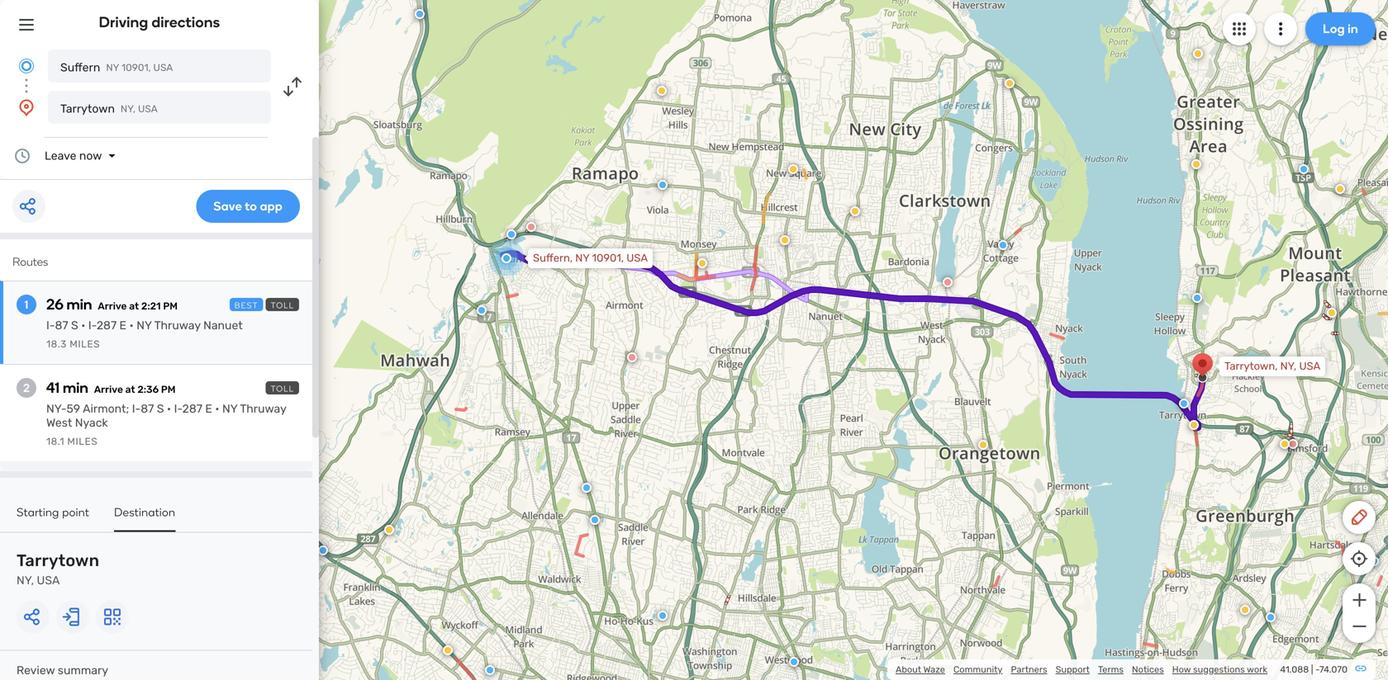 Task type: locate. For each thing, give the bounding box(es) containing it.
tarrytown,
[[1225, 360, 1278, 373]]

at for 41 min
[[125, 384, 135, 396]]

miles
[[70, 339, 100, 350], [67, 436, 98, 448]]

hazard image
[[1193, 49, 1203, 59], [657, 86, 667, 96], [1191, 159, 1201, 169], [1335, 184, 1345, 194], [780, 235, 790, 245], [1189, 421, 1199, 430], [1280, 440, 1290, 449], [978, 440, 988, 450], [1386, 470, 1388, 480], [384, 526, 394, 535], [1240, 606, 1250, 616], [443, 646, 453, 656]]

starting point
[[17, 506, 89, 520]]

0 vertical spatial 287
[[97, 319, 117, 333]]

ny, down starting point button
[[17, 574, 34, 588]]

10901, right suffern,
[[592, 252, 624, 265]]

road closed image
[[526, 222, 536, 232], [943, 278, 953, 288]]

tarrytown down suffern
[[60, 102, 115, 116]]

ny
[[106, 62, 119, 74], [575, 252, 589, 265], [137, 319, 152, 333], [222, 402, 237, 416]]

miles down nyack
[[67, 436, 98, 448]]

10901, inside suffern ny 10901, usa
[[121, 62, 151, 74]]

thruway
[[154, 319, 201, 333], [240, 402, 286, 416]]

at inside 41 min arrive at 2:36 pm
[[125, 384, 135, 396]]

87
[[55, 319, 68, 333], [141, 402, 154, 416]]

0 vertical spatial tarrytown ny, usa
[[60, 102, 158, 116]]

summary
[[58, 664, 108, 678]]

0 horizontal spatial 87
[[55, 319, 68, 333]]

0 vertical spatial pm
[[163, 301, 178, 312]]

pm right 2:36
[[161, 384, 176, 396]]

1 vertical spatial arrive
[[94, 384, 123, 396]]

ny, down suffern ny 10901, usa
[[121, 103, 136, 115]]

0 horizontal spatial road closed image
[[526, 222, 536, 232]]

0 horizontal spatial e
[[119, 319, 126, 333]]

tarrytown ny, usa
[[60, 102, 158, 116], [17, 552, 99, 588]]

notices
[[1132, 665, 1164, 676]]

10901,
[[121, 62, 151, 74], [592, 252, 624, 265]]

26 min arrive at 2:21 pm
[[46, 296, 178, 314]]

87 up '18.3'
[[55, 319, 68, 333]]

0 horizontal spatial 287
[[97, 319, 117, 333]]

1 vertical spatial pm
[[161, 384, 176, 396]]

0 vertical spatial toll
[[271, 301, 294, 311]]

directions
[[152, 13, 220, 31]]

1 vertical spatial 87
[[141, 402, 154, 416]]

usa
[[153, 62, 173, 74], [138, 103, 158, 115], [627, 252, 648, 265], [1299, 360, 1321, 373], [37, 574, 60, 588]]

1 vertical spatial s
[[157, 402, 164, 416]]

arrive inside 26 min arrive at 2:21 pm
[[98, 301, 127, 312]]

community link
[[953, 665, 1003, 676]]

1 horizontal spatial road closed image
[[1288, 440, 1298, 449]]

1 horizontal spatial 87
[[141, 402, 154, 416]]

1 vertical spatial toll
[[271, 384, 294, 394]]

driving
[[99, 13, 148, 31]]

suffern
[[60, 61, 100, 74]]

2:36
[[137, 384, 159, 396]]

road closed image
[[627, 353, 637, 363], [1288, 440, 1298, 449]]

1 horizontal spatial e
[[205, 402, 212, 416]]

miles inside i-87 s • i-287 e • ny thruway nanuet 18.3 miles
[[70, 339, 100, 350]]

i-
[[46, 319, 55, 333], [88, 319, 97, 333], [132, 402, 141, 416], [174, 402, 182, 416]]

at
[[129, 301, 139, 312], [125, 384, 135, 396]]

pencil image
[[1349, 508, 1369, 528]]

2
[[23, 381, 30, 395]]

min for 26 min
[[67, 296, 92, 314]]

e
[[119, 319, 126, 333], [205, 402, 212, 416]]

arrive for 41 min
[[94, 384, 123, 396]]

0 vertical spatial arrive
[[98, 301, 127, 312]]

s down 2:36
[[157, 402, 164, 416]]

2 horizontal spatial ny,
[[1280, 360, 1297, 373]]

1 horizontal spatial 287
[[182, 402, 202, 416]]

1 horizontal spatial thruway
[[240, 402, 286, 416]]

min up 59
[[63, 379, 88, 397]]

287
[[97, 319, 117, 333], [182, 402, 202, 416]]

1 vertical spatial miles
[[67, 436, 98, 448]]

min right 26
[[67, 296, 92, 314]]

s inside ny-59 airmont; i-87 s • i-287 e • ny thruway west nyack 18.1 miles
[[157, 402, 164, 416]]

s
[[71, 319, 78, 333], [157, 402, 164, 416]]

min
[[67, 296, 92, 314], [63, 379, 88, 397]]

pm inside 41 min arrive at 2:36 pm
[[161, 384, 176, 396]]

hazard image
[[1005, 78, 1015, 88], [788, 164, 798, 174], [850, 207, 860, 216], [697, 259, 707, 269], [1327, 308, 1337, 318]]

0 vertical spatial miles
[[70, 339, 100, 350]]

nyack
[[75, 416, 108, 430]]

10901, down driving
[[121, 62, 151, 74]]

i- down 41 min arrive at 2:36 pm on the bottom left
[[174, 402, 182, 416]]

1 toll from the top
[[271, 301, 294, 311]]

arrive
[[98, 301, 127, 312], [94, 384, 123, 396]]

1 vertical spatial tarrytown ny, usa
[[17, 552, 99, 588]]

nanuet
[[203, 319, 243, 333]]

west
[[46, 416, 72, 430]]

toll
[[271, 301, 294, 311], [271, 384, 294, 394]]

1 vertical spatial road closed image
[[943, 278, 953, 288]]

0 vertical spatial e
[[119, 319, 126, 333]]

at left 2:36
[[125, 384, 135, 396]]

driving directions
[[99, 13, 220, 31]]

287 inside i-87 s • i-287 e • ny thruway nanuet 18.3 miles
[[97, 319, 117, 333]]

pm
[[163, 301, 178, 312], [161, 384, 176, 396]]

destination
[[114, 506, 175, 520]]

1 horizontal spatial 10901,
[[592, 252, 624, 265]]

87 down 2:36
[[141, 402, 154, 416]]

1 vertical spatial 287
[[182, 402, 202, 416]]

pm for 26 min
[[163, 301, 178, 312]]

287 inside ny-59 airmont; i-87 s • i-287 e • ny thruway west nyack 18.1 miles
[[182, 402, 202, 416]]

1 vertical spatial thruway
[[240, 402, 286, 416]]

notices link
[[1132, 665, 1164, 676]]

1 vertical spatial min
[[63, 379, 88, 397]]

0 vertical spatial 87
[[55, 319, 68, 333]]

police image
[[415, 9, 425, 19], [1299, 164, 1309, 174], [658, 180, 668, 190], [507, 230, 516, 240], [477, 306, 487, 316], [582, 483, 592, 493], [590, 516, 600, 526], [318, 546, 328, 556], [658, 611, 668, 621], [1266, 613, 1276, 623], [789, 658, 799, 668], [485, 666, 495, 676]]

0 vertical spatial 10901,
[[121, 62, 151, 74]]

tarrytown down starting point button
[[17, 552, 99, 571]]

arrive up the airmont; at bottom left
[[94, 384, 123, 396]]

usa inside suffern ny 10901, usa
[[153, 62, 173, 74]]

miles right '18.3'
[[70, 339, 100, 350]]

review summary
[[17, 664, 108, 678]]

ny inside i-87 s • i-287 e • ny thruway nanuet 18.3 miles
[[137, 319, 152, 333]]

partners
[[1011, 665, 1047, 676]]

tarrytown
[[60, 102, 115, 116], [17, 552, 99, 571]]

suggestions
[[1193, 665, 1245, 676]]

review
[[17, 664, 55, 678]]

0 vertical spatial road closed image
[[526, 222, 536, 232]]

1 vertical spatial 10901,
[[592, 252, 624, 265]]

pm for 41 min
[[161, 384, 176, 396]]

at left 2:21
[[129, 301, 139, 312]]

partners link
[[1011, 665, 1047, 676]]

1 vertical spatial tarrytown
[[17, 552, 99, 571]]

at inside 26 min arrive at 2:21 pm
[[129, 301, 139, 312]]

arrive left 2:21
[[98, 301, 127, 312]]

0 horizontal spatial s
[[71, 319, 78, 333]]

0 horizontal spatial thruway
[[154, 319, 201, 333]]

•
[[81, 319, 86, 333], [129, 319, 134, 333], [167, 402, 171, 416], [215, 402, 219, 416]]

59
[[66, 402, 80, 416]]

0 vertical spatial tarrytown
[[60, 102, 115, 116]]

point
[[62, 506, 89, 520]]

tarrytown ny, usa down suffern ny 10901, usa
[[60, 102, 158, 116]]

41
[[46, 379, 60, 397]]

i- down 26 min arrive at 2:21 pm
[[88, 319, 97, 333]]

1 vertical spatial at
[[125, 384, 135, 396]]

0 horizontal spatial 10901,
[[121, 62, 151, 74]]

s down 26 min arrive at 2:21 pm
[[71, 319, 78, 333]]

1 vertical spatial road closed image
[[1288, 440, 1298, 449]]

0 horizontal spatial road closed image
[[627, 353, 637, 363]]

1 horizontal spatial s
[[157, 402, 164, 416]]

10901, for suffern,
[[592, 252, 624, 265]]

0 vertical spatial s
[[71, 319, 78, 333]]

ny-59 airmont; i-87 s • i-287 e • ny thruway west nyack 18.1 miles
[[46, 402, 286, 448]]

pm inside 26 min arrive at 2:21 pm
[[163, 301, 178, 312]]

pm right 2:21
[[163, 301, 178, 312]]

arrive inside 41 min arrive at 2:36 pm
[[94, 384, 123, 396]]

1 vertical spatial ny,
[[1280, 360, 1297, 373]]

41.088 | -74.070
[[1280, 665, 1348, 676]]

ny, right the tarrytown,
[[1280, 360, 1297, 373]]

arrive for 26 min
[[98, 301, 127, 312]]

1 horizontal spatial road closed image
[[943, 278, 953, 288]]

about waze link
[[896, 665, 945, 676]]

|
[[1311, 665, 1313, 676]]

0 horizontal spatial ny,
[[17, 574, 34, 588]]

location image
[[17, 98, 36, 117]]

police image
[[998, 240, 1008, 250], [1192, 293, 1202, 303], [1179, 399, 1189, 409], [1369, 557, 1379, 567]]

0 vertical spatial min
[[67, 296, 92, 314]]

tarrytown ny, usa down starting point button
[[17, 552, 99, 588]]

0 vertical spatial ny,
[[121, 103, 136, 115]]

1 vertical spatial e
[[205, 402, 212, 416]]

0 vertical spatial at
[[129, 301, 139, 312]]

ny,
[[121, 103, 136, 115], [1280, 360, 1297, 373], [17, 574, 34, 588]]

0 vertical spatial thruway
[[154, 319, 201, 333]]



Task type: describe. For each thing, give the bounding box(es) containing it.
1 horizontal spatial ny,
[[121, 103, 136, 115]]

tarrytown, ny, usa
[[1225, 360, 1321, 373]]

i- down 2:36
[[132, 402, 141, 416]]

2 toll from the top
[[271, 384, 294, 394]]

terms link
[[1098, 665, 1124, 676]]

1
[[25, 298, 28, 312]]

support
[[1056, 665, 1090, 676]]

41.088
[[1280, 665, 1309, 676]]

74.070
[[1319, 665, 1348, 676]]

waze
[[923, 665, 945, 676]]

suffern,
[[533, 252, 573, 265]]

starting point button
[[17, 506, 89, 531]]

at for 26 min
[[129, 301, 139, 312]]

best
[[234, 301, 258, 311]]

87 inside i-87 s • i-287 e • ny thruway nanuet 18.3 miles
[[55, 319, 68, 333]]

miles inside ny-59 airmont; i-87 s • i-287 e • ny thruway west nyack 18.1 miles
[[67, 436, 98, 448]]

leave
[[45, 149, 76, 163]]

airmont;
[[83, 402, 129, 416]]

ny inside suffern ny 10901, usa
[[106, 62, 119, 74]]

ny inside ny-59 airmont; i-87 s • i-287 e • ny thruway west nyack 18.1 miles
[[222, 402, 237, 416]]

e inside ny-59 airmont; i-87 s • i-287 e • ny thruway west nyack 18.1 miles
[[205, 402, 212, 416]]

now
[[79, 149, 102, 163]]

18.1
[[46, 436, 64, 448]]

18.3
[[46, 339, 67, 350]]

about waze community partners support terms notices how suggestions work
[[896, 665, 1268, 676]]

zoom out image
[[1349, 617, 1370, 637]]

min for 41 min
[[63, 379, 88, 397]]

i- up '18.3'
[[46, 319, 55, 333]]

routes
[[12, 255, 48, 269]]

clock image
[[12, 146, 32, 166]]

suffern ny 10901, usa
[[60, 61, 173, 74]]

starting
[[17, 506, 59, 520]]

87 inside ny-59 airmont; i-87 s • i-287 e • ny thruway west nyack 18.1 miles
[[141, 402, 154, 416]]

ny-
[[46, 402, 66, 416]]

thruway inside ny-59 airmont; i-87 s • i-287 e • ny thruway west nyack 18.1 miles
[[240, 402, 286, 416]]

26
[[46, 296, 63, 314]]

10901, for suffern
[[121, 62, 151, 74]]

2:21
[[141, 301, 161, 312]]

work
[[1247, 665, 1268, 676]]

41 min arrive at 2:36 pm
[[46, 379, 176, 397]]

how suggestions work link
[[1172, 665, 1268, 676]]

suffern, ny 10901, usa
[[533, 252, 648, 265]]

community
[[953, 665, 1003, 676]]

terms
[[1098, 665, 1124, 676]]

leave now
[[45, 149, 102, 163]]

i-87 s • i-287 e • ny thruway nanuet 18.3 miles
[[46, 319, 243, 350]]

thruway inside i-87 s • i-287 e • ny thruway nanuet 18.3 miles
[[154, 319, 201, 333]]

0 vertical spatial road closed image
[[627, 353, 637, 363]]

current location image
[[17, 56, 36, 76]]

s inside i-87 s • i-287 e • ny thruway nanuet 18.3 miles
[[71, 319, 78, 333]]

2 vertical spatial ny,
[[17, 574, 34, 588]]

e inside i-87 s • i-287 e • ny thruway nanuet 18.3 miles
[[119, 319, 126, 333]]

support link
[[1056, 665, 1090, 676]]

-
[[1316, 665, 1319, 676]]

zoom in image
[[1349, 591, 1370, 611]]

about
[[896, 665, 921, 676]]

destination button
[[114, 506, 175, 533]]

how
[[1172, 665, 1191, 676]]

link image
[[1354, 663, 1367, 676]]



Task type: vqa. For each thing, say whether or not it's contained in the screenshot.
the France,
no



